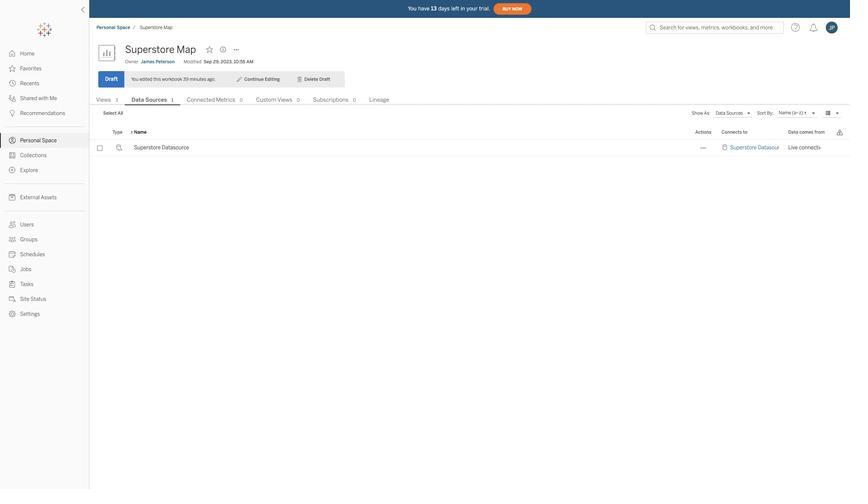 Task type: locate. For each thing, give the bounding box(es) containing it.
with
[[38, 95, 48, 102]]

sources up connects to
[[727, 111, 743, 116]]

1 datasource from the left
[[162, 144, 189, 151]]

settings
[[20, 311, 40, 317]]

space up collections link
[[42, 137, 57, 144]]

10 by text only_f5he34f image from the top
[[9, 281, 16, 288]]

row
[[89, 140, 850, 156]]

superstore map up the james peterson link
[[125, 44, 196, 55]]

by text only_f5he34f image left tasks
[[9, 281, 16, 288]]

2 vertical spatial data
[[788, 130, 798, 135]]

1 horizontal spatial data sources
[[716, 111, 743, 116]]

1 horizontal spatial you
[[408, 5, 417, 12]]

2 views from the left
[[277, 96, 292, 103]]

space inside main navigation. press the up and down arrow keys to access links. element
[[42, 137, 57, 144]]

1 vertical spatial superstore map
[[125, 44, 196, 55]]

0 horizontal spatial personal space link
[[0, 133, 89, 148]]

5 by text only_f5he34f image from the top
[[9, 137, 16, 144]]

by text only_f5he34f image for schedules
[[9, 251, 16, 258]]

subscriptions
[[313, 96, 349, 103]]

1 horizontal spatial name
[[779, 110, 791, 115]]

1 vertical spatial map
[[177, 44, 196, 55]]

data sources up connects
[[716, 111, 743, 116]]

by text only_f5he34f image inside shared with me link
[[9, 95, 16, 102]]

by text only_f5he34f image inside favorites link
[[9, 65, 16, 72]]

collections
[[20, 152, 47, 159]]

main navigation. press the up and down arrow keys to access links. element
[[0, 46, 89, 321]]

by text only_f5he34f image inside "schedules" link
[[9, 251, 16, 258]]

2 0 from the left
[[297, 98, 300, 103]]

by text only_f5he34f image left shared
[[9, 95, 16, 102]]

39
[[183, 77, 189, 82]]

2 horizontal spatial data
[[788, 130, 798, 135]]

by text only_f5he34f image left "recommendations"
[[9, 110, 16, 117]]

select
[[103, 111, 117, 116]]

1 vertical spatial personal space link
[[0, 133, 89, 148]]

1 0 from the left
[[240, 98, 243, 103]]

0 horizontal spatial superstore datasource
[[134, 144, 189, 151]]

0 horizontal spatial 0
[[240, 98, 243, 103]]

connected
[[187, 96, 215, 103]]

by text only_f5he34f image inside site status link
[[9, 296, 16, 302]]

by text only_f5he34f image left "home"
[[9, 50, 16, 57]]

comes
[[800, 130, 814, 135]]

select all button
[[98, 109, 128, 118]]

1 horizontal spatial personal space link
[[96, 25, 131, 31]]

by text only_f5he34f image for external assets
[[9, 194, 16, 201]]

superstore map element
[[138, 25, 175, 30]]

you left have
[[408, 5, 417, 12]]

data source (live—embedded in workbook) image
[[115, 144, 122, 151]]

views left "3" on the top left of the page
[[96, 96, 111, 103]]

map up modified
[[177, 44, 196, 55]]

sort by:
[[757, 111, 774, 116]]

map right /
[[164, 25, 173, 30]]

0 horizontal spatial personal
[[20, 137, 41, 144]]

4 by text only_f5he34f image from the top
[[9, 110, 16, 117]]

by text only_f5he34f image for favorites
[[9, 65, 16, 72]]

0 vertical spatial data
[[131, 96, 144, 103]]

9 by text only_f5he34f image from the top
[[9, 266, 16, 273]]

4 by text only_f5he34f image from the top
[[9, 236, 16, 243]]

0 vertical spatial sources
[[145, 96, 167, 103]]

by text only_f5he34f image
[[9, 50, 16, 57], [9, 65, 16, 72], [9, 80, 16, 87], [9, 110, 16, 117], [9, 137, 16, 144], [9, 194, 16, 201], [9, 221, 16, 228], [9, 251, 16, 258], [9, 266, 16, 273], [9, 281, 16, 288], [9, 296, 16, 302], [9, 311, 16, 317]]

data sources down edited
[[131, 96, 167, 103]]

1 horizontal spatial views
[[277, 96, 292, 103]]

2 horizontal spatial 0
[[353, 98, 356, 103]]

by text only_f5he34f image inside home link
[[9, 50, 16, 57]]

1 horizontal spatial sources
[[727, 111, 743, 116]]

by text only_f5he34f image left jobs
[[9, 266, 16, 273]]

personal
[[96, 25, 116, 30], [20, 137, 41, 144]]

superstore map right /
[[140, 25, 173, 30]]

1 horizontal spatial data
[[716, 111, 725, 116]]

2 by text only_f5he34f image from the top
[[9, 65, 16, 72]]

data
[[131, 96, 144, 103], [716, 111, 725, 116], [788, 130, 798, 135]]

1 vertical spatial sources
[[727, 111, 743, 116]]

buy now button
[[493, 3, 532, 15]]

you have 13 days left in your trial.
[[408, 5, 490, 12]]

1 horizontal spatial space
[[117, 25, 130, 30]]

by text only_f5he34f image left schedules
[[9, 251, 16, 258]]

data right "3" on the top left of the page
[[131, 96, 144, 103]]

1 superstore datasource from the left
[[134, 144, 189, 151]]

1 horizontal spatial superstore datasource
[[730, 144, 785, 151]]

you inside superstore map main content
[[131, 77, 139, 82]]

data sources
[[131, 96, 167, 103], [716, 111, 743, 116]]

0 vertical spatial superstore map
[[140, 25, 173, 30]]

navigation panel element
[[0, 22, 89, 321]]

0 horizontal spatial space
[[42, 137, 57, 144]]

29,
[[213, 59, 220, 64]]

1 vertical spatial you
[[131, 77, 139, 82]]

by text only_f5he34f image left the 'favorites'
[[9, 65, 16, 72]]

0 horizontal spatial name
[[134, 130, 147, 135]]

your
[[467, 5, 478, 12]]

superstore up owner james peterson
[[125, 44, 174, 55]]

name right type at the left top
[[134, 130, 147, 135]]

sources left "1"
[[145, 96, 167, 103]]

buy
[[503, 7, 511, 11]]

0 horizontal spatial views
[[96, 96, 111, 103]]

1 vertical spatial data sources
[[716, 111, 743, 116]]

1 by text only_f5he34f image from the top
[[9, 50, 16, 57]]

0 right custom views
[[297, 98, 300, 103]]

superstore map
[[140, 25, 173, 30], [125, 44, 196, 55]]

by text only_f5he34f image for home
[[9, 50, 16, 57]]

space left /
[[117, 25, 130, 30]]

users
[[20, 222, 34, 228]]

recents link
[[0, 76, 89, 91]]

shared with me
[[20, 95, 57, 102]]

show as:
[[692, 111, 711, 116]]

datasource
[[162, 144, 189, 151], [758, 144, 785, 151]]

6 by text only_f5he34f image from the top
[[9, 194, 16, 201]]

from
[[815, 130, 825, 135]]

james peterson link
[[141, 58, 175, 65]]

0 right subscriptions
[[353, 98, 356, 103]]

by text only_f5he34f image left site at the bottom left
[[9, 296, 16, 302]]

3 by text only_f5he34f image from the top
[[9, 167, 16, 174]]

by:
[[767, 111, 774, 116]]

you for you edited this workbook 39 minutes ago.
[[131, 77, 139, 82]]

12 by text only_f5he34f image from the top
[[9, 311, 16, 317]]

0 horizontal spatial data sources
[[131, 96, 167, 103]]

0 vertical spatial personal
[[96, 25, 116, 30]]

by text only_f5he34f image for explore
[[9, 167, 16, 174]]

views right the custom
[[277, 96, 292, 103]]

metrics
[[216, 96, 235, 103]]

connects to
[[722, 130, 748, 135]]

1 horizontal spatial 0
[[297, 98, 300, 103]]

as:
[[704, 111, 711, 116]]

by text only_f5he34f image left settings
[[9, 311, 16, 317]]

personal space link up the 'collections'
[[0, 133, 89, 148]]

by text only_f5he34f image inside recommendations link
[[9, 110, 16, 117]]

1 views from the left
[[96, 96, 111, 103]]

by text only_f5he34f image left recents
[[9, 80, 16, 87]]

0 vertical spatial name
[[779, 110, 791, 115]]

by text only_f5he34f image for site status
[[9, 296, 16, 302]]

data right as:
[[716, 111, 725, 116]]

superstore map main content
[[89, 37, 850, 489]]

0 horizontal spatial sources
[[145, 96, 167, 103]]

now
[[512, 7, 522, 11]]

by text only_f5he34f image inside the recents link
[[9, 80, 16, 87]]

space
[[117, 25, 130, 30], [42, 137, 57, 144]]

0 right metrics
[[240, 98, 243, 103]]

personal space link
[[96, 25, 131, 31], [0, 133, 89, 148]]

by text only_f5he34f image for personal space
[[9, 137, 16, 144]]

by text only_f5he34f image left personal space
[[9, 137, 16, 144]]

you
[[408, 5, 417, 12], [131, 77, 139, 82]]

edited
[[140, 77, 152, 82]]

1 by text only_f5he34f image from the top
[[9, 95, 16, 102]]

tasks
[[20, 281, 33, 288]]

data sources button
[[713, 109, 753, 118]]

workbook image
[[98, 42, 121, 64]]

8 by text only_f5he34f image from the top
[[9, 251, 16, 258]]

1 vertical spatial name
[[134, 130, 147, 135]]

0 horizontal spatial data
[[131, 96, 144, 103]]

grid
[[89, 125, 850, 489]]

personal space link left /
[[96, 25, 131, 31]]

have
[[418, 5, 430, 12]]

0
[[240, 98, 243, 103], [297, 98, 300, 103], [353, 98, 356, 103]]

personal up the 'collections'
[[20, 137, 41, 144]]

data left comes at the right of page
[[788, 130, 798, 135]]

0 vertical spatial map
[[164, 25, 173, 30]]

to
[[743, 130, 748, 135]]

Search for views, metrics, workbooks, and more text field
[[646, 22, 784, 34]]

3 by text only_f5he34f image from the top
[[9, 80, 16, 87]]

data inside dropdown button
[[716, 111, 725, 116]]

0 vertical spatial space
[[117, 25, 130, 30]]

name inside grid
[[134, 130, 147, 135]]

owner james peterson
[[125, 59, 175, 64]]

select all
[[103, 111, 123, 116]]

1 horizontal spatial datasource
[[758, 144, 785, 151]]

0 for views
[[297, 98, 300, 103]]

by text only_f5he34f image inside external assets link
[[9, 194, 16, 201]]

personal for personal space
[[20, 137, 41, 144]]

personal for personal space /
[[96, 25, 116, 30]]

1 horizontal spatial map
[[177, 44, 196, 55]]

shared
[[20, 95, 37, 102]]

by text only_f5he34f image inside the personal space link
[[9, 137, 16, 144]]

by text only_f5he34f image
[[9, 95, 16, 102], [9, 152, 16, 159], [9, 167, 16, 174], [9, 236, 16, 243]]

name inside popup button
[[779, 110, 791, 115]]

by text only_f5he34f image inside collections link
[[9, 152, 16, 159]]

10:55
[[234, 59, 245, 64]]

1 vertical spatial data
[[716, 111, 725, 116]]

1 vertical spatial space
[[42, 137, 57, 144]]

map inside main content
[[177, 44, 196, 55]]

by text only_f5he34f image left "external"
[[9, 194, 16, 201]]

2 by text only_f5he34f image from the top
[[9, 152, 16, 159]]

by text only_f5he34f image left explore
[[9, 167, 16, 174]]

0 horizontal spatial you
[[131, 77, 139, 82]]

superstore
[[140, 25, 163, 30], [125, 44, 174, 55], [134, 144, 161, 151], [730, 144, 757, 151]]

by text only_f5he34f image inside explore link
[[9, 167, 16, 174]]

map
[[164, 25, 173, 30], [177, 44, 196, 55]]

0 vertical spatial data sources
[[131, 96, 167, 103]]

by text only_f5he34f image left users
[[9, 221, 16, 228]]

name for name
[[134, 130, 147, 135]]

7 by text only_f5he34f image from the top
[[9, 221, 16, 228]]

groups link
[[0, 232, 89, 247]]

by text only_f5he34f image inside tasks link
[[9, 281, 16, 288]]

you left edited
[[131, 77, 139, 82]]

data inside the sub-spaces tab list
[[131, 96, 144, 103]]

by text only_f5he34f image inside jobs link
[[9, 266, 16, 273]]

schedules
[[20, 251, 45, 258]]

by text only_f5he34f image inside "groups" link
[[9, 236, 16, 243]]

1 vertical spatial personal
[[20, 137, 41, 144]]

space for personal space
[[42, 137, 57, 144]]

by text only_f5he34f image for collections
[[9, 152, 16, 159]]

0 vertical spatial you
[[408, 5, 417, 12]]

by text only_f5he34f image inside settings link
[[9, 311, 16, 317]]

name left (a–z)
[[779, 110, 791, 115]]

11 by text only_f5he34f image from the top
[[9, 296, 16, 302]]

1 horizontal spatial personal
[[96, 25, 116, 30]]

row containing superstore datasource
[[89, 140, 850, 156]]

by text only_f5he34f image left the 'collections'
[[9, 152, 16, 159]]

superstore right data source (live—embedded in workbook) image
[[134, 144, 161, 151]]

name for name (a–z)
[[779, 110, 791, 115]]

3 0 from the left
[[353, 98, 356, 103]]

personal up workbook image
[[96, 25, 116, 30]]

0 horizontal spatial datasource
[[162, 144, 189, 151]]

by text only_f5he34f image left "groups"
[[9, 236, 16, 243]]

personal inside main navigation. press the up and down arrow keys to access links. element
[[20, 137, 41, 144]]

space for personal space /
[[117, 25, 130, 30]]

users link
[[0, 217, 89, 232]]

in
[[461, 5, 465, 12]]

name
[[779, 110, 791, 115], [134, 130, 147, 135]]

by text only_f5he34f image for groups
[[9, 236, 16, 243]]

by text only_f5he34f image inside users link
[[9, 221, 16, 228]]



Task type: vqa. For each thing, say whether or not it's contained in the screenshot.
Published Data Source
no



Task type: describe. For each thing, give the bounding box(es) containing it.
recommendations
[[20, 110, 65, 117]]

by text only_f5he34f image for shared with me
[[9, 95, 16, 102]]

by text only_f5he34f image for settings
[[9, 311, 16, 317]]

modified
[[184, 59, 202, 64]]

sources inside the sub-spaces tab list
[[145, 96, 167, 103]]

shared with me link
[[0, 91, 89, 106]]

custom views
[[256, 96, 292, 103]]

by text only_f5he34f image for users
[[9, 221, 16, 228]]

lineage
[[369, 96, 389, 103]]

connection
[[799, 144, 826, 151]]

site status link
[[0, 292, 89, 307]]

site
[[20, 296, 29, 302]]

sort
[[757, 111, 766, 116]]

2 superstore datasource from the left
[[730, 144, 785, 151]]

explore
[[20, 167, 38, 174]]

external assets
[[20, 194, 57, 201]]

modified sep 29, 2023, 10:55 am
[[184, 59, 254, 64]]

owner
[[125, 59, 139, 64]]

sep
[[204, 59, 212, 64]]

0 for metrics
[[240, 98, 243, 103]]

1
[[171, 98, 174, 103]]

data comes from
[[788, 130, 825, 135]]

workbook
[[162, 77, 182, 82]]

connected metrics
[[187, 96, 235, 103]]

james
[[141, 59, 155, 64]]

jobs link
[[0, 262, 89, 277]]

type
[[112, 130, 123, 135]]

draft
[[105, 76, 118, 82]]

superstore right /
[[140, 25, 163, 30]]

you for you have 13 days left in your trial.
[[408, 5, 417, 12]]

show
[[692, 111, 703, 116]]

collections link
[[0, 148, 89, 163]]

you edited this workbook 39 minutes ago.
[[131, 77, 216, 82]]

name (a–z)
[[779, 110, 803, 115]]

recents
[[20, 80, 39, 87]]

home link
[[0, 46, 89, 61]]

list view image
[[825, 110, 832, 117]]

3
[[115, 98, 118, 103]]

minutes
[[190, 77, 206, 82]]

superstore down to
[[730, 144, 757, 151]]

recommendations link
[[0, 106, 89, 121]]

0 horizontal spatial map
[[164, 25, 173, 30]]

buy now
[[503, 7, 522, 11]]

all
[[118, 111, 123, 116]]

by text only_f5he34f image for tasks
[[9, 281, 16, 288]]

external
[[20, 194, 40, 201]]

superstore datasource link
[[730, 140, 785, 156]]

data source (live) image
[[722, 144, 730, 152]]

name (a–z) button
[[776, 109, 817, 118]]

jobs
[[20, 266, 31, 273]]

data inside grid
[[788, 130, 798, 135]]

(a–z)
[[792, 110, 803, 115]]

left
[[451, 5, 459, 12]]

personal space
[[20, 137, 57, 144]]

groups
[[20, 236, 38, 243]]

actions
[[695, 130, 712, 135]]

/
[[133, 25, 135, 30]]

assets
[[41, 194, 57, 201]]

site status
[[20, 296, 46, 302]]

status
[[31, 296, 46, 302]]

live connection
[[788, 144, 831, 151]]

home
[[20, 51, 35, 57]]

2023,
[[221, 59, 233, 64]]

2 datasource from the left
[[758, 144, 785, 151]]

am
[[246, 59, 254, 64]]

custom
[[256, 96, 276, 103]]

13
[[431, 5, 437, 12]]

sub-spaces tab list
[[89, 96, 850, 105]]

explore link
[[0, 163, 89, 178]]

data sources inside dropdown button
[[716, 111, 743, 116]]

settings link
[[0, 307, 89, 321]]

live
[[788, 144, 798, 151]]

external assets link
[[0, 190, 89, 205]]

by text only_f5he34f image for jobs
[[9, 266, 16, 273]]

schedules link
[[0, 247, 89, 262]]

sources inside dropdown button
[[727, 111, 743, 116]]

days
[[438, 5, 450, 12]]

personal space /
[[96, 25, 135, 30]]

by text only_f5he34f image for recommendations
[[9, 110, 16, 117]]

data sources inside the sub-spaces tab list
[[131, 96, 167, 103]]

grid containing superstore datasource
[[89, 125, 850, 489]]

ago.
[[207, 77, 216, 82]]

trial.
[[479, 5, 490, 12]]

this
[[153, 77, 161, 82]]

me
[[50, 95, 57, 102]]

by text only_f5he34f image for recents
[[9, 80, 16, 87]]

tasks link
[[0, 277, 89, 292]]

superstore map inside main content
[[125, 44, 196, 55]]

0 vertical spatial personal space link
[[96, 25, 131, 31]]

peterson
[[156, 59, 175, 64]]

connects
[[722, 130, 742, 135]]

favorites
[[20, 66, 42, 72]]



